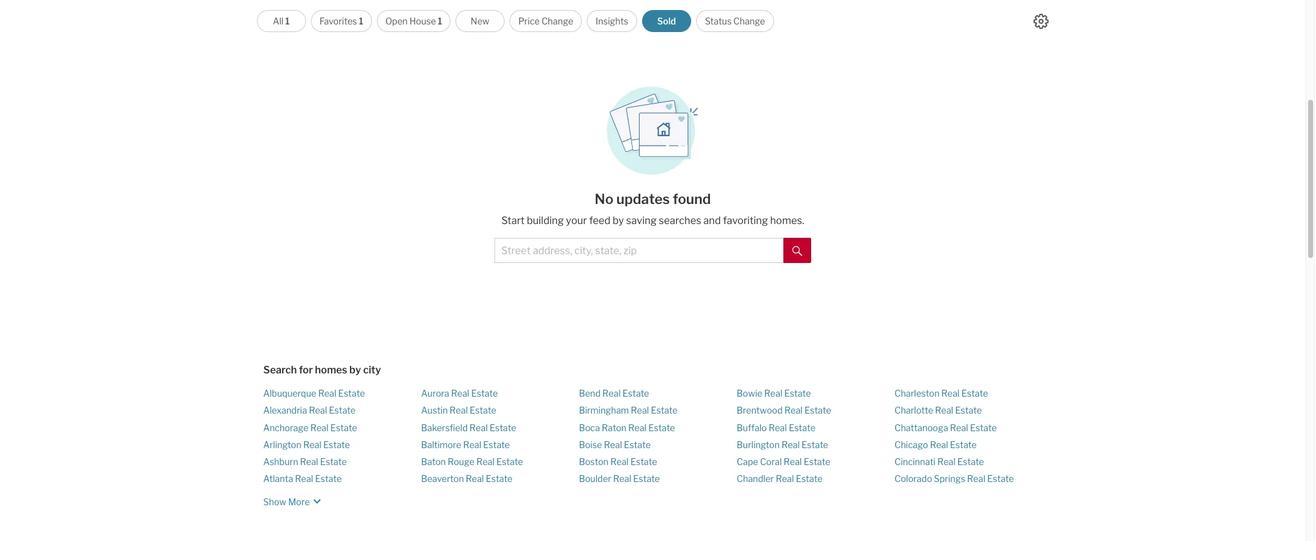 Task type: locate. For each thing, give the bounding box(es) containing it.
1 vertical spatial by
[[350, 365, 361, 377]]

your
[[566, 215, 587, 227]]

estate for arlington real estate
[[323, 440, 350, 451]]

baltimore
[[421, 440, 462, 451]]

estate up the 'birmingham real estate'
[[623, 389, 650, 399]]

by left city
[[350, 365, 361, 377]]

real down aurora real estate
[[450, 406, 468, 416]]

real down "albuquerque real estate"
[[309, 406, 327, 416]]

real up boulder real estate link
[[611, 457, 629, 468]]

buffalo real estate link
[[737, 423, 816, 433]]

1 inside favorites option
[[359, 16, 363, 26]]

estate up buffalo real estate link
[[805, 406, 832, 416]]

cincinnati
[[895, 457, 936, 468]]

real up baton rouge real estate link
[[463, 440, 482, 451]]

status change
[[705, 16, 766, 26]]

real for chicago real estate
[[931, 440, 949, 451]]

no updates found
[[595, 191, 711, 207]]

real up baltimore real estate link
[[470, 423, 488, 433]]

chicago real estate link
[[895, 440, 977, 451]]

charleston real estate link
[[895, 389, 989, 399]]

real for boston real estate
[[611, 457, 629, 468]]

estate for austin real estate
[[470, 406, 497, 416]]

Sold radio
[[642, 10, 691, 32]]

anchorage real estate link
[[263, 423, 357, 433]]

atlanta
[[263, 474, 293, 485]]

real for ashburn real estate
[[300, 457, 318, 468]]

estate for albuquerque real estate
[[338, 389, 365, 399]]

real for aurora real estate
[[451, 389, 470, 399]]

1 horizontal spatial by
[[613, 215, 624, 227]]

estate for anchorage real estate
[[331, 423, 357, 433]]

real for birmingham real estate
[[631, 406, 649, 416]]

estate up charlotte real estate
[[962, 389, 989, 399]]

estate right springs
[[988, 474, 1015, 485]]

estate down "albuquerque real estate"
[[329, 406, 356, 416]]

estate down chattanooga real estate
[[951, 440, 977, 451]]

All radio
[[257, 10, 306, 32]]

estate up chattanooga real estate link
[[956, 406, 982, 416]]

all 1
[[273, 16, 290, 26]]

change
[[542, 16, 574, 26], [734, 16, 766, 26]]

real up brentwood real estate link
[[765, 389, 783, 399]]

estate up the boca raton real estate in the bottom of the page
[[651, 406, 678, 416]]

real for austin real estate
[[450, 406, 468, 416]]

change right price
[[542, 16, 574, 26]]

boston real estate
[[579, 457, 658, 468]]

estate down boston real estate link
[[634, 474, 660, 485]]

birmingham
[[579, 406, 629, 416]]

2 horizontal spatial 1
[[438, 16, 442, 26]]

charleston
[[895, 389, 940, 399]]

0 horizontal spatial change
[[542, 16, 574, 26]]

1 inside all option
[[285, 16, 290, 26]]

3 1 from the left
[[438, 16, 442, 26]]

austin real estate
[[421, 406, 497, 416]]

real up chattanooga real estate
[[936, 406, 954, 416]]

real up cape coral real estate 'link'
[[782, 440, 800, 451]]

0 horizontal spatial by
[[350, 365, 361, 377]]

estate down arlington real estate
[[320, 457, 347, 468]]

estate up baton rouge real estate
[[483, 440, 510, 451]]

burlington real estate
[[737, 440, 829, 451]]

real for bowie real estate
[[765, 389, 783, 399]]

2 change from the left
[[734, 16, 766, 26]]

estate up brentwood real estate
[[785, 389, 811, 399]]

baton rouge real estate
[[421, 457, 523, 468]]

burlington real estate link
[[737, 440, 829, 451]]

real for anchorage real estate
[[311, 423, 329, 433]]

favorites 1
[[320, 16, 363, 26]]

real down anchorage real estate
[[303, 440, 322, 451]]

real down boston real estate at the left bottom of page
[[614, 474, 632, 485]]

estate down brentwood real estate
[[789, 423, 816, 433]]

springs
[[935, 474, 966, 485]]

boise real estate
[[579, 440, 651, 451]]

real down baton rouge real estate
[[466, 474, 484, 485]]

estate down baton rouge real estate link
[[486, 474, 513, 485]]

real for chattanooga real estate
[[951, 423, 969, 433]]

chandler real estate link
[[737, 474, 823, 485]]

estate up boulder real estate link
[[631, 457, 658, 468]]

change right the status
[[734, 16, 766, 26]]

estate for bakersfield real estate
[[490, 423, 517, 433]]

estate up baltimore real estate
[[490, 423, 517, 433]]

0 vertical spatial by
[[613, 215, 624, 227]]

charlotte
[[895, 406, 934, 416]]

estate for ashburn real estate
[[320, 457, 347, 468]]

real down burlington real estate
[[784, 457, 802, 468]]

arlington real estate
[[263, 440, 350, 451]]

estate for burlington real estate
[[802, 440, 829, 451]]

change inside option
[[734, 16, 766, 26]]

feed
[[589, 215, 611, 227]]

change inside radio
[[542, 16, 574, 26]]

real up springs
[[938, 457, 956, 468]]

for
[[299, 365, 313, 377]]

real right springs
[[968, 474, 986, 485]]

2 1 from the left
[[359, 16, 363, 26]]

estate for chicago real estate
[[951, 440, 977, 451]]

1 1 from the left
[[285, 16, 290, 26]]

1 for all 1
[[285, 16, 290, 26]]

all
[[273, 16, 284, 26]]

real for atlanta real estate
[[295, 474, 313, 485]]

1 right favorites
[[359, 16, 363, 26]]

albuquerque
[[263, 389, 317, 399]]

1 change from the left
[[542, 16, 574, 26]]

estate for chattanooga real estate
[[971, 423, 997, 433]]

boulder real estate
[[579, 474, 660, 485]]

real down raton
[[604, 440, 622, 451]]

estate down homes
[[338, 389, 365, 399]]

0 horizontal spatial 1
[[285, 16, 290, 26]]

arlington
[[263, 440, 302, 451]]

real down cape coral real estate 'link'
[[776, 474, 794, 485]]

charlotte real estate link
[[895, 406, 982, 416]]

real down arlington real estate
[[300, 457, 318, 468]]

1 horizontal spatial 1
[[359, 16, 363, 26]]

submit search image
[[793, 246, 803, 256]]

ashburn
[[263, 457, 298, 468]]

bend real estate
[[579, 389, 650, 399]]

real for burlington real estate
[[782, 440, 800, 451]]

real up boca raton real estate link
[[631, 406, 649, 416]]

city
[[363, 365, 381, 377]]

aurora real estate
[[421, 389, 498, 399]]

change for status change
[[734, 16, 766, 26]]

albuquerque real estate link
[[263, 389, 365, 399]]

estate
[[338, 389, 365, 399], [471, 389, 498, 399], [623, 389, 650, 399], [785, 389, 811, 399], [962, 389, 989, 399], [329, 406, 356, 416], [470, 406, 497, 416], [651, 406, 678, 416], [805, 406, 832, 416], [956, 406, 982, 416], [331, 423, 357, 433], [490, 423, 517, 433], [649, 423, 675, 433], [789, 423, 816, 433], [971, 423, 997, 433], [323, 440, 350, 451], [483, 440, 510, 451], [624, 440, 651, 451], [802, 440, 829, 451], [951, 440, 977, 451], [320, 457, 347, 468], [497, 457, 523, 468], [631, 457, 658, 468], [804, 457, 831, 468], [958, 457, 985, 468], [315, 474, 342, 485], [486, 474, 513, 485], [634, 474, 660, 485], [796, 474, 823, 485], [988, 474, 1015, 485]]

status
[[705, 16, 732, 26]]

boston real estate link
[[579, 457, 658, 468]]

real up cincinnati real estate link
[[931, 440, 949, 451]]

estate down anchorage real estate
[[323, 440, 350, 451]]

real up charlotte real estate
[[942, 389, 960, 399]]

estate down burlington real estate
[[804, 457, 831, 468]]

austin
[[421, 406, 448, 416]]

ashburn real estate link
[[263, 457, 347, 468]]

open
[[386, 16, 408, 26]]

Insights radio
[[587, 10, 637, 32]]

estate for baltimore real estate
[[483, 440, 510, 451]]

estate down alexandria real estate "link" at the left bottom of page
[[331, 423, 357, 433]]

estate up colorado springs real estate
[[958, 457, 985, 468]]

1 right house
[[438, 16, 442, 26]]

real up buffalo real estate link
[[785, 406, 803, 416]]

option group
[[257, 10, 774, 32]]

real down charlotte real estate
[[951, 423, 969, 433]]

estate down cape coral real estate 'link'
[[796, 474, 823, 485]]

chicago
[[895, 440, 929, 451]]

1 horizontal spatial change
[[734, 16, 766, 26]]

start
[[502, 215, 525, 227]]

real down ashburn real estate link
[[295, 474, 313, 485]]

alexandria real estate
[[263, 406, 356, 416]]

price change
[[519, 16, 574, 26]]

real right the rouge
[[477, 457, 495, 468]]

brentwood real estate
[[737, 406, 832, 416]]

1 inside 'open house' radio
[[438, 16, 442, 26]]

estate up austin real estate link
[[471, 389, 498, 399]]

atlanta real estate
[[263, 474, 342, 485]]

and
[[704, 215, 721, 227]]

real for charlotte real estate
[[936, 406, 954, 416]]

by
[[613, 215, 624, 227], [350, 365, 361, 377]]

real down the alexandria real estate on the bottom left of page
[[311, 423, 329, 433]]

estate down the boca raton real estate in the bottom of the page
[[624, 440, 651, 451]]

estate for beaverton real estate
[[486, 474, 513, 485]]

chandler
[[737, 474, 774, 485]]

cincinnati real estate link
[[895, 457, 985, 468]]

1 right the all
[[285, 16, 290, 26]]

estate down ashburn real estate link
[[315, 474, 342, 485]]

real up birmingham
[[603, 389, 621, 399]]

real for albuquerque real estate
[[318, 389, 337, 399]]

beaverton
[[421, 474, 464, 485]]

estate up bakersfield real estate link
[[470, 406, 497, 416]]

real up burlington real estate
[[769, 423, 787, 433]]

start building your feed by saving searches and favoriting homes.
[[502, 215, 805, 227]]

real for bakersfield real estate
[[470, 423, 488, 433]]

sold
[[658, 16, 676, 26]]

search
[[263, 365, 297, 377]]

chattanooga real estate
[[895, 423, 997, 433]]

1
[[285, 16, 290, 26], [359, 16, 363, 26], [438, 16, 442, 26]]

estate for chandler real estate
[[796, 474, 823, 485]]

bakersfield
[[421, 423, 468, 433]]

by right feed
[[613, 215, 624, 227]]

estate up cape coral real estate 'link'
[[802, 440, 829, 451]]

real up austin real estate link
[[451, 389, 470, 399]]

real down homes
[[318, 389, 337, 399]]

estate down charlotte real estate
[[971, 423, 997, 433]]

estate for bend real estate
[[623, 389, 650, 399]]

estate for boulder real estate
[[634, 474, 660, 485]]

colorado
[[895, 474, 933, 485]]

boca raton real estate
[[579, 423, 675, 433]]

real for boulder real estate
[[614, 474, 632, 485]]



Task type: vqa. For each thing, say whether or not it's contained in the screenshot.
MORE
yes



Task type: describe. For each thing, give the bounding box(es) containing it.
house
[[410, 16, 436, 26]]

favorites
[[320, 16, 357, 26]]

estate for birmingham real estate
[[651, 406, 678, 416]]

aurora real estate link
[[421, 389, 498, 399]]

price
[[519, 16, 540, 26]]

favoriting
[[723, 215, 768, 227]]

estate for atlanta real estate
[[315, 474, 342, 485]]

birmingham real estate
[[579, 406, 678, 416]]

more
[[288, 497, 310, 508]]

real for boise real estate
[[604, 440, 622, 451]]

new
[[471, 16, 490, 26]]

Price Change radio
[[510, 10, 582, 32]]

show more
[[263, 497, 310, 508]]

colorado springs real estate link
[[895, 474, 1015, 485]]

coral
[[760, 457, 782, 468]]

homes
[[315, 365, 347, 377]]

saving
[[626, 215, 657, 227]]

burlington
[[737, 440, 780, 451]]

brentwood
[[737, 406, 783, 416]]

search for homes by city
[[263, 365, 381, 377]]

show more link
[[263, 491, 325, 510]]

no
[[595, 191, 614, 207]]

baton rouge real estate link
[[421, 457, 523, 468]]

baltimore real estate
[[421, 440, 510, 451]]

Status Change radio
[[696, 10, 774, 32]]

real for brentwood real estate
[[785, 406, 803, 416]]

real down birmingham real estate link
[[629, 423, 647, 433]]

real for beaverton real estate
[[466, 474, 484, 485]]

austin real estate link
[[421, 406, 497, 416]]

real for buffalo real estate
[[769, 423, 787, 433]]

updates
[[617, 191, 670, 207]]

estate for alexandria real estate
[[329, 406, 356, 416]]

real for chandler real estate
[[776, 474, 794, 485]]

boise real estate link
[[579, 440, 651, 451]]

buffalo
[[737, 423, 767, 433]]

real for alexandria real estate
[[309, 406, 327, 416]]

estate for boise real estate
[[624, 440, 651, 451]]

boca raton real estate link
[[579, 423, 675, 433]]

searches
[[659, 215, 702, 227]]

boston
[[579, 457, 609, 468]]

New radio
[[456, 10, 505, 32]]

real for bend real estate
[[603, 389, 621, 399]]

charleston real estate
[[895, 389, 989, 399]]

charlotte real estate
[[895, 406, 982, 416]]

Street address, city, state, zip search field
[[495, 238, 784, 263]]

birmingham real estate link
[[579, 406, 678, 416]]

real for cincinnati real estate
[[938, 457, 956, 468]]

chicago real estate
[[895, 440, 977, 451]]

homes.
[[771, 215, 805, 227]]

buffalo real estate
[[737, 423, 816, 433]]

1 for favorites 1
[[359, 16, 363, 26]]

building
[[527, 215, 564, 227]]

option group containing all
[[257, 10, 774, 32]]

baltimore real estate link
[[421, 440, 510, 451]]

real for baltimore real estate
[[463, 440, 482, 451]]

show
[[263, 497, 286, 508]]

cape coral real estate link
[[737, 457, 831, 468]]

estate for charlotte real estate
[[956, 406, 982, 416]]

estate for buffalo real estate
[[789, 423, 816, 433]]

bend real estate link
[[579, 389, 650, 399]]

change for price change
[[542, 16, 574, 26]]

real for charleston real estate
[[942, 389, 960, 399]]

estate for cincinnati real estate
[[958, 457, 985, 468]]

baton
[[421, 457, 446, 468]]

bowie
[[737, 389, 763, 399]]

estate for bowie real estate
[[785, 389, 811, 399]]

estate down birmingham real estate link
[[649, 423, 675, 433]]

cape
[[737, 457, 759, 468]]

open house 1
[[386, 16, 442, 26]]

rouge
[[448, 457, 475, 468]]

Open House radio
[[377, 10, 451, 32]]

aurora
[[421, 389, 450, 399]]

alexandria
[[263, 406, 307, 416]]

found
[[673, 191, 711, 207]]

boca
[[579, 423, 600, 433]]

estate for boston real estate
[[631, 457, 658, 468]]

chandler real estate
[[737, 474, 823, 485]]

estate for brentwood real estate
[[805, 406, 832, 416]]

estate up beaverton real estate link
[[497, 457, 523, 468]]

estate for charleston real estate
[[962, 389, 989, 399]]

brentwood real estate link
[[737, 406, 832, 416]]

bowie real estate link
[[737, 389, 811, 399]]

bakersfield real estate link
[[421, 423, 517, 433]]

raton
[[602, 423, 627, 433]]

bend
[[579, 389, 601, 399]]

boise
[[579, 440, 602, 451]]

anchorage
[[263, 423, 309, 433]]

colorado springs real estate
[[895, 474, 1015, 485]]

real for arlington real estate
[[303, 440, 322, 451]]

albuquerque real estate
[[263, 389, 365, 399]]

boulder
[[579, 474, 612, 485]]

estate for aurora real estate
[[471, 389, 498, 399]]

chattanooga real estate link
[[895, 423, 997, 433]]

Favorites radio
[[311, 10, 372, 32]]

beaverton real estate link
[[421, 474, 513, 485]]

bowie real estate
[[737, 389, 811, 399]]

atlanta real estate link
[[263, 474, 342, 485]]

bakersfield real estate
[[421, 423, 517, 433]]

cincinnati real estate
[[895, 457, 985, 468]]

boulder real estate link
[[579, 474, 660, 485]]

alexandria real estate link
[[263, 406, 356, 416]]



